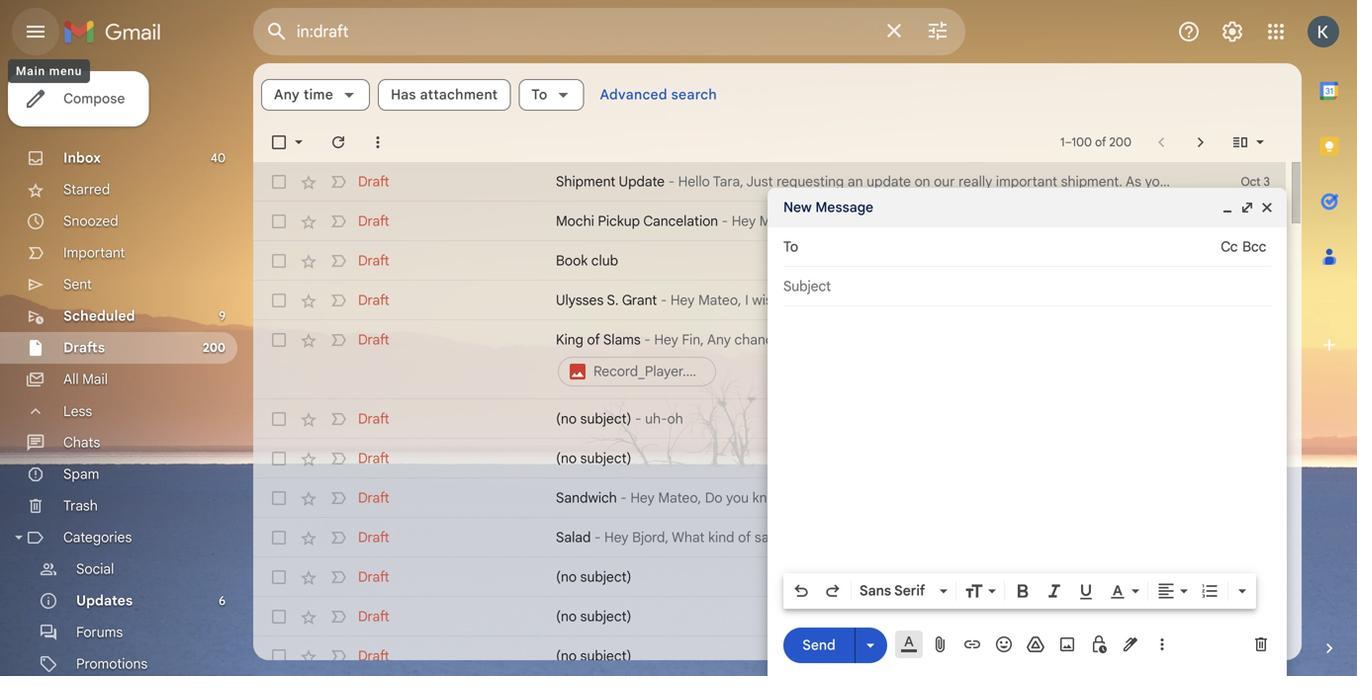 Task type: locate. For each thing, give the bounding box(es) containing it.
has
[[391, 86, 416, 103]]

15
[[1259, 293, 1270, 308]]

1 horizontal spatial know,
[[1081, 331, 1118, 349]]

fin,
[[682, 331, 704, 349]]

king down ulysses at the left top of page
[[556, 331, 584, 349]]

None checkbox
[[269, 172, 289, 192], [269, 212, 289, 231], [269, 251, 289, 271], [269, 528, 289, 548], [269, 568, 289, 588], [269, 607, 289, 627], [269, 172, 289, 192], [269, 212, 289, 231], [269, 251, 289, 271], [269, 528, 289, 548], [269, 568, 289, 588], [269, 607, 289, 627]]

this right met
[[819, 292, 842, 309]]

update
[[867, 173, 911, 190]]

slams left is?
[[973, 331, 1011, 349]]

1 jul from the top
[[1241, 570, 1256, 585]]

requesting
[[777, 173, 844, 190]]

0 vertical spatial this
[[1241, 173, 1264, 190]]

6 row from the top
[[253, 400, 1286, 439]]

main content
[[253, 63, 1357, 677]]

clear search image
[[874, 11, 914, 50]]

of right "kind"
[[738, 529, 751, 547]]

0 horizontal spatial this
[[819, 292, 842, 309]]

11 down 3
[[1261, 214, 1270, 229]]

too
[[832, 213, 853, 230]]

0 vertical spatial 11
[[1261, 214, 1270, 229]]

2 king from the left
[[901, 331, 929, 349]]

9
[[219, 309, 226, 324]]

4 (no subject) link from the top
[[556, 647, 1177, 667]]

cell
[[556, 330, 1187, 390], [1215, 410, 1286, 429], [1215, 449, 1286, 469], [1215, 489, 1286, 508]]

3 (no from the top
[[556, 569, 577, 586]]

1 vertical spatial jul
[[1241, 610, 1256, 625]]

2 jul from the top
[[1241, 610, 1256, 625]]

inbox link
[[63, 149, 101, 167]]

2 sep from the top
[[1237, 254, 1258, 269]]

forums link
[[76, 624, 123, 641]]

None checkbox
[[269, 133, 289, 152], [269, 291, 289, 311], [269, 330, 289, 350], [269, 410, 289, 429], [269, 449, 289, 469], [269, 489, 289, 508], [269, 647, 289, 667], [269, 133, 289, 152], [269, 291, 289, 311], [269, 330, 289, 350], [269, 410, 289, 429], [269, 449, 289, 469], [269, 489, 289, 508], [269, 647, 289, 667]]

1 vertical spatial let
[[970, 490, 990, 507]]

2 horizontal spatial of
[[933, 331, 946, 349]]

1 horizontal spatial let
[[1035, 331, 1055, 349]]

know up "salad"
[[752, 490, 785, 507]]

i left am
[[802, 213, 805, 230]]

12 draft from the top
[[358, 648, 389, 665]]

0 vertical spatial best,
[[874, 292, 906, 309]]

7 row from the top
[[253, 439, 1286, 479]]

0 vertical spatial who
[[847, 331, 874, 349]]

(no subject) link for 12th row from the top of the main content containing any time
[[556, 647, 1177, 667]]

3 draft from the top
[[358, 252, 389, 270]]

the right invented
[[876, 490, 897, 507]]

0 horizontal spatial slams
[[603, 331, 641, 349]]

1 row from the top
[[253, 162, 1357, 202]]

any time button
[[261, 79, 370, 111]]

trash
[[63, 498, 98, 515]]

kind
[[708, 529, 735, 547]]

mateo, left wish
[[698, 292, 742, 309]]

king of slams - hey fin, any chance you know who the king of the slams is? let me know, kendall
[[556, 331, 1167, 349]]

0 horizontal spatial i
[[745, 292, 749, 309]]

chance
[[735, 331, 781, 349]]

2 horizontal spatial know,
[[1201, 173, 1237, 190]]

6 draft from the top
[[358, 411, 389, 428]]

oct 3
[[1241, 175, 1270, 189]]

1 sep from the top
[[1237, 214, 1258, 229]]

10 row from the top
[[253, 558, 1286, 597]]

2 (no subject) link from the top
[[556, 568, 1177, 588]]

chats link
[[63, 434, 100, 452]]

0 vertical spatial know,
[[1201, 173, 1237, 190]]

sep 11 down oct 3
[[1237, 214, 1270, 229]]

mateo, left do
[[658, 490, 701, 507]]

hey up "fin,"
[[671, 292, 695, 309]]

who down guy.
[[847, 331, 874, 349]]

0 vertical spatial sep
[[1237, 214, 1258, 229]]

salad
[[755, 529, 788, 547]]

aug
[[1235, 293, 1256, 308]]

sep down "oct" at top
[[1237, 214, 1258, 229]]

main content containing any time
[[253, 63, 1357, 677]]

ulysses
[[556, 292, 604, 309]]

starred
[[63, 181, 110, 198]]

2 vertical spatial know,
[[1017, 490, 1053, 507]]

navigation
[[0, 63, 253, 677]]

sep up aug
[[1237, 254, 1258, 269]]

hey left "fin,"
[[654, 331, 678, 349]]

mateo,
[[698, 292, 742, 309], [658, 490, 701, 507]]

11 up the 15
[[1261, 254, 1270, 269]]

best, right guy.
[[874, 292, 906, 309]]

0 vertical spatial any
[[274, 86, 300, 103]]

None search field
[[253, 8, 965, 55]]

1 vertical spatial sep
[[1237, 254, 1258, 269]]

let
[[1035, 331, 1055, 349], [970, 490, 990, 507]]

1 vertical spatial jul 31
[[1241, 610, 1270, 625]]

2 sep 11 from the top
[[1237, 254, 1270, 269]]

again,
[[1062, 213, 1100, 230]]

3 31 from the top
[[1259, 649, 1270, 664]]

this left is
[[1241, 173, 1264, 190]]

a
[[1281, 173, 1288, 190]]

1 horizontal spatial of
[[738, 529, 751, 547]]

40
[[211, 151, 226, 166]]

slams down s.
[[603, 331, 641, 349]]

important
[[63, 244, 125, 262]]

promotions
[[76, 656, 148, 673]]

0 vertical spatial me
[[1059, 331, 1078, 349]]

1 horizontal spatial who
[[847, 331, 874, 349]]

mail
[[82, 371, 108, 388]]

trash link
[[63, 498, 98, 515]]

1 vertical spatial sep 11
[[1237, 254, 1270, 269]]

0 horizontal spatial let
[[970, 490, 990, 507]]

1 vertical spatial who
[[789, 490, 815, 507]]

draft
[[358, 173, 389, 190], [358, 213, 389, 230], [358, 252, 389, 270], [358, 292, 389, 309], [358, 331, 389, 349], [358, 411, 389, 428], [358, 450, 389, 467], [358, 490, 389, 507], [358, 529, 389, 547], [358, 569, 389, 586], [358, 608, 389, 626], [358, 648, 389, 665]]

me right is?
[[1059, 331, 1078, 349]]

shipment
[[556, 173, 616, 190]]

who up do
[[789, 490, 815, 507]]

3 (no subject) link from the top
[[556, 607, 1177, 627]]

1 (no subject) from the top
[[556, 450, 632, 467]]

1 jul 31 from the top
[[1241, 570, 1270, 585]]

me
[[1059, 331, 1078, 349], [994, 490, 1013, 507]]

0 horizontal spatial king
[[556, 331, 584, 349]]

1 horizontal spatial slams
[[973, 331, 1011, 349]]

1 horizontal spatial king
[[901, 331, 929, 349]]

of down ulysses at the left top of page
[[587, 331, 600, 349]]

refresh image
[[328, 133, 348, 152]]

advanced search
[[600, 86, 717, 103]]

1 vertical spatial this
[[819, 292, 842, 309]]

sep 11 up aug 15
[[1237, 254, 1270, 269]]

sandwich
[[556, 490, 617, 507]]

0 vertical spatial sep 11
[[1237, 214, 1270, 229]]

of left is?
[[933, 331, 946, 349]]

older image
[[1191, 133, 1211, 152]]

1 king from the left
[[556, 331, 584, 349]]

2 horizontal spatial i
[[802, 213, 805, 230]]

1 horizontal spatial me
[[1059, 331, 1078, 349]]

any right "fin,"
[[707, 331, 731, 349]]

2 (no from the top
[[556, 450, 577, 467]]

slams
[[603, 331, 641, 349], [973, 331, 1011, 349]]

hey
[[732, 213, 756, 230], [671, 292, 695, 309], [654, 331, 678, 349], [630, 490, 655, 507], [604, 529, 629, 547]]

huge
[[1292, 173, 1324, 190]]

jul 31
[[1241, 570, 1270, 585], [1241, 610, 1270, 625], [1241, 649, 1270, 664]]

(no
[[556, 411, 577, 428], [556, 450, 577, 467], [556, 569, 577, 586], [556, 608, 577, 626], [556, 648, 577, 665]]

1 vertical spatial 11
[[1261, 254, 1270, 269]]

sep 11
[[1237, 214, 1270, 229], [1237, 254, 1270, 269]]

sep 11 for mochi pickup cancelation
[[1237, 214, 1270, 229]]

1 sep 11 from the top
[[1237, 214, 1270, 229]]

main menu image
[[24, 20, 47, 44]]

2 jul 31 from the top
[[1241, 610, 1270, 625]]

4 (no subject) from the top
[[556, 648, 632, 665]]

1 vertical spatial best,
[[870, 529, 901, 547]]

200
[[203, 341, 226, 356]]

main
[[16, 64, 45, 78]]

1 vertical spatial any
[[707, 331, 731, 349]]

0 horizontal spatial who
[[789, 490, 815, 507]]

2 vertical spatial 31
[[1259, 649, 1270, 664]]

important link
[[63, 244, 125, 262]]

0 horizontal spatial me
[[994, 490, 1013, 507]]

has attachment button
[[378, 79, 511, 111]]

let right is?
[[1035, 331, 1055, 349]]

2 11 from the top
[[1261, 254, 1270, 269]]

0 horizontal spatial any
[[274, 86, 300, 103]]

less
[[63, 403, 92, 420]]

met
[[791, 292, 815, 309]]

10 draft from the top
[[358, 569, 389, 586]]

really
[[959, 173, 992, 190]]

0 vertical spatial know
[[811, 331, 844, 349]]

8 draft from the top
[[358, 490, 389, 507]]

1 horizontal spatial know
[[811, 331, 844, 349]]

let right sandwich?
[[970, 490, 990, 507]]

row
[[253, 162, 1357, 202], [253, 202, 1286, 241], [253, 241, 1286, 281], [253, 281, 1286, 320], [253, 320, 1286, 400], [253, 400, 1286, 439], [253, 439, 1286, 479], [253, 479, 1286, 518], [253, 518, 1286, 558], [253, 558, 1286, 597], [253, 597, 1286, 637], [253, 637, 1286, 677]]

4 subject) from the top
[[580, 608, 632, 626]]

scheduled link
[[63, 308, 135, 325]]

search
[[671, 86, 717, 103]]

0 vertical spatial jul 31
[[1241, 570, 1270, 585]]

i left met
[[784, 292, 787, 309]]

-
[[668, 173, 675, 190], [722, 213, 728, 230], [661, 292, 667, 309], [644, 331, 651, 349], [635, 411, 641, 428], [621, 490, 627, 507], [594, 529, 601, 547]]

3 subject) from the top
[[580, 569, 632, 586]]

best,
[[874, 292, 906, 309], [870, 529, 901, 547]]

cell for 7th row from the bottom
[[1215, 410, 1286, 429]]

i left wish
[[745, 292, 749, 309]]

1 11 from the top
[[1261, 214, 1270, 229]]

1 horizontal spatial i
[[784, 292, 787, 309]]

12 row from the top
[[253, 637, 1286, 677]]

record_player.png
[[594, 363, 710, 380]]

1 vertical spatial me
[[994, 490, 1013, 507]]

best, right like?
[[870, 529, 901, 547]]

all mail
[[63, 371, 108, 388]]

6
[[219, 594, 226, 609]]

our
[[934, 173, 955, 190]]

jul
[[1241, 570, 1256, 585], [1241, 610, 1256, 625], [1241, 649, 1256, 664]]

cell for 5th row from the bottom of the main content containing any time
[[1215, 489, 1286, 508]]

advanced search options image
[[918, 11, 958, 50]]

1 (no subject) link from the top
[[556, 449, 1177, 469]]

any time
[[274, 86, 333, 103]]

jul for tenth row from the top of the main content containing any time
[[1241, 570, 1256, 585]]

to
[[532, 86, 548, 103]]

the down book club link
[[877, 331, 898, 349]]

any
[[274, 86, 300, 103], [707, 331, 731, 349]]

4 (no from the top
[[556, 608, 577, 626]]

1 vertical spatial 31
[[1259, 610, 1270, 625]]

3 jul from the top
[[1241, 649, 1256, 664]]

categories
[[63, 529, 132, 547]]

1 vertical spatial know
[[752, 490, 785, 507]]

salad
[[556, 529, 591, 547]]

hey for hey mateo, i wish i met this guy. best, kendall
[[671, 292, 695, 309]]

king down book club link
[[901, 331, 929, 349]]

compose
[[63, 90, 125, 107]]

2 vertical spatial jul
[[1241, 649, 1256, 664]]

(no subject) link for tenth row from the top of the main content containing any time
[[556, 568, 1177, 588]]

0 vertical spatial 31
[[1259, 570, 1270, 585]]

any left time
[[274, 86, 300, 103]]

all
[[63, 371, 79, 388]]

2 vertical spatial jul 31
[[1241, 649, 1270, 664]]

11 for book club
[[1261, 254, 1270, 269]]

hey left maria,
[[732, 213, 756, 230]]

1 subject) from the top
[[580, 411, 632, 428]]

5 (no from the top
[[556, 648, 577, 665]]

7 draft from the top
[[358, 450, 389, 467]]

me right sandwich?
[[994, 490, 1013, 507]]

sep 11 for book club
[[1237, 254, 1270, 269]]

2 (no subject) from the top
[[556, 569, 632, 586]]

1 vertical spatial know,
[[1081, 331, 1118, 349]]

(no subject) link
[[556, 449, 1177, 469], [556, 568, 1177, 588], [556, 607, 1177, 627], [556, 647, 1177, 667]]

0 vertical spatial jul
[[1241, 570, 1256, 585]]

sent
[[63, 276, 92, 293]]

mochi.
[[979, 213, 1021, 230]]

tab list
[[1302, 63, 1357, 605]]

8 row from the top
[[253, 479, 1286, 518]]

do
[[792, 529, 808, 547]]

sep for book club
[[1237, 254, 1258, 269]]

know down met
[[811, 331, 844, 349]]

inbox
[[63, 149, 101, 167]]

11 row from the top
[[253, 597, 1286, 637]]

who
[[847, 331, 874, 349], [789, 490, 815, 507]]

search mail image
[[259, 14, 295, 49]]



Task type: vqa. For each thing, say whether or not it's contained in the screenshot.
2 associated with Kendall
no



Task type: describe. For each thing, give the bounding box(es) containing it.
oh
[[667, 411, 683, 428]]

drafts link
[[63, 339, 105, 357]]

0 horizontal spatial know
[[752, 490, 785, 507]]

i for maria,
[[802, 213, 805, 230]]

club
[[591, 252, 618, 270]]

11 for mochi pickup cancelation
[[1261, 214, 1270, 229]]

the left is?
[[949, 331, 970, 349]]

tara,
[[713, 173, 744, 190]]

is?
[[1014, 331, 1031, 349]]

2 row from the top
[[253, 202, 1286, 241]]

3 row from the top
[[253, 241, 1286, 281]]

jul for 11th row from the top
[[1241, 610, 1256, 625]]

0 horizontal spatial of
[[587, 331, 600, 349]]

toggle split pane mode image
[[1231, 133, 1250, 152]]

invented
[[819, 490, 872, 507]]

pick
[[906, 213, 932, 230]]

- left uh-
[[635, 411, 641, 428]]

2 draft from the top
[[358, 213, 389, 230]]

settings image
[[1221, 20, 1244, 44]]

sep for mochi pickup cancelation
[[1237, 214, 1258, 229]]

chats
[[63, 434, 100, 452]]

sandwich - hey mateo, do you know who invented the sandwich? let me know, kendall
[[556, 490, 1103, 507]]

to
[[890, 213, 902, 230]]

spam
[[63, 466, 99, 483]]

hey for hey maria, i am too busy to pick up the mochi. sorry again, kendall
[[732, 213, 756, 230]]

11 draft from the top
[[358, 608, 389, 626]]

sandwich?
[[900, 490, 967, 507]]

5 row from the top
[[253, 320, 1286, 400]]

starred link
[[63, 181, 110, 198]]

- right salad
[[594, 529, 601, 547]]

hey for hey fin, any chance you know who the king of the slams is? let me know, kendall
[[654, 331, 678, 349]]

hello
[[678, 173, 710, 190]]

0 vertical spatial let
[[1035, 331, 1055, 349]]

3
[[1264, 175, 1270, 189]]

gmail image
[[63, 12, 171, 51]]

2 31 from the top
[[1259, 610, 1270, 625]]

- left hello
[[668, 173, 675, 190]]

sorry
[[1025, 213, 1059, 230]]

3 (no subject) from the top
[[556, 608, 632, 626]]

all mail link
[[63, 371, 108, 388]]

to button
[[519, 79, 584, 111]]

5 subject) from the top
[[580, 648, 632, 665]]

support image
[[1177, 20, 1201, 44]]

social link
[[76, 561, 114, 578]]

3 jul 31 from the top
[[1241, 649, 1270, 664]]

1 horizontal spatial any
[[707, 331, 731, 349]]

snoozed link
[[63, 213, 118, 230]]

9 draft from the top
[[358, 529, 389, 547]]

0 horizontal spatial know,
[[1017, 490, 1053, 507]]

update
[[619, 173, 665, 190]]

advanced search button
[[592, 77, 725, 113]]

1 31 from the top
[[1259, 570, 1270, 585]]

0 vertical spatial mateo,
[[698, 292, 742, 309]]

hey left bjord,
[[604, 529, 629, 547]]

pickup
[[598, 213, 640, 230]]

- right sandwich
[[621, 490, 627, 507]]

updates link
[[76, 593, 133, 610]]

oct
[[1241, 175, 1261, 189]]

spam link
[[63, 466, 99, 483]]

1 slams from the left
[[603, 331, 641, 349]]

mochi
[[556, 213, 594, 230]]

important
[[996, 173, 1057, 190]]

- right grant
[[661, 292, 667, 309]]

time
[[304, 86, 333, 103]]

- down tara,
[[722, 213, 728, 230]]

s.
[[607, 292, 619, 309]]

1 horizontal spatial this
[[1241, 173, 1264, 190]]

updates
[[76, 593, 133, 610]]

book club link
[[556, 251, 1177, 271]]

the right up
[[955, 213, 976, 230]]

mochi pickup cancelation - hey maria, i am too busy to pick up the mochi. sorry again, kendall
[[556, 213, 1150, 230]]

may
[[1171, 173, 1198, 190]]

snoozed
[[63, 213, 118, 230]]

social
[[76, 561, 114, 578]]

like?
[[838, 529, 866, 547]]

has attachment
[[391, 86, 498, 103]]

any inside 'dropdown button'
[[274, 86, 300, 103]]

1 vertical spatial mateo,
[[658, 490, 701, 507]]

- up the record_player.png
[[644, 331, 651, 349]]

priori
[[1327, 173, 1357, 190]]

(no subject) link for 11th row from the top
[[556, 607, 1177, 627]]

2 subject) from the top
[[580, 450, 632, 467]]

5 draft from the top
[[358, 331, 389, 349]]

4 draft from the top
[[358, 292, 389, 309]]

as
[[1126, 173, 1142, 190]]

ulysses s. grant - hey mateo, i wish i met this guy. best, kendall
[[556, 292, 956, 309]]

2 slams from the left
[[973, 331, 1011, 349]]

categories link
[[63, 529, 132, 547]]

forums
[[76, 624, 123, 641]]

4 row from the top
[[253, 281, 1286, 320]]

aug 15
[[1235, 293, 1270, 308]]

sent link
[[63, 276, 92, 293]]

cell for 7th row from the top
[[1215, 449, 1286, 469]]

(no subject) link for 7th row from the top
[[556, 449, 1177, 469]]

1 draft from the top
[[358, 173, 389, 190]]

what
[[672, 529, 705, 547]]

cell containing king of slams
[[556, 330, 1187, 390]]

promotions link
[[76, 656, 148, 673]]

hey up bjord,
[[630, 490, 655, 507]]

menu
[[49, 64, 82, 78]]

Search mail text field
[[297, 22, 870, 42]]

book
[[556, 252, 588, 270]]

up
[[935, 213, 951, 230]]

book club
[[556, 252, 618, 270]]

an
[[848, 173, 863, 190]]

9 row from the top
[[253, 518, 1286, 558]]

less button
[[0, 396, 237, 427]]

i for mateo,
[[745, 292, 749, 309]]

attachment
[[420, 86, 498, 103]]

bjord,
[[632, 529, 669, 547]]

1 (no from the top
[[556, 411, 577, 428]]

main menu
[[16, 64, 82, 78]]

on
[[915, 173, 930, 190]]

do
[[705, 490, 723, 507]]

shipment update - hello tara, just requesting an update on our really important shipment. as you may know, this is a huge priori
[[556, 173, 1357, 190]]

jul 31 for tenth row from the top of the main content containing any time
[[1241, 570, 1270, 585]]

(no subject) - uh-oh
[[556, 411, 683, 428]]

jul 31 for 11th row from the top
[[1241, 610, 1270, 625]]

navigation containing compose
[[0, 63, 253, 677]]

maria,
[[759, 213, 798, 230]]

grant
[[622, 292, 657, 309]]

compose button
[[8, 71, 149, 127]]

more image
[[368, 133, 388, 152]]

wish
[[752, 292, 780, 309]]

busy
[[856, 213, 886, 230]]

shipment.
[[1061, 173, 1123, 190]]



